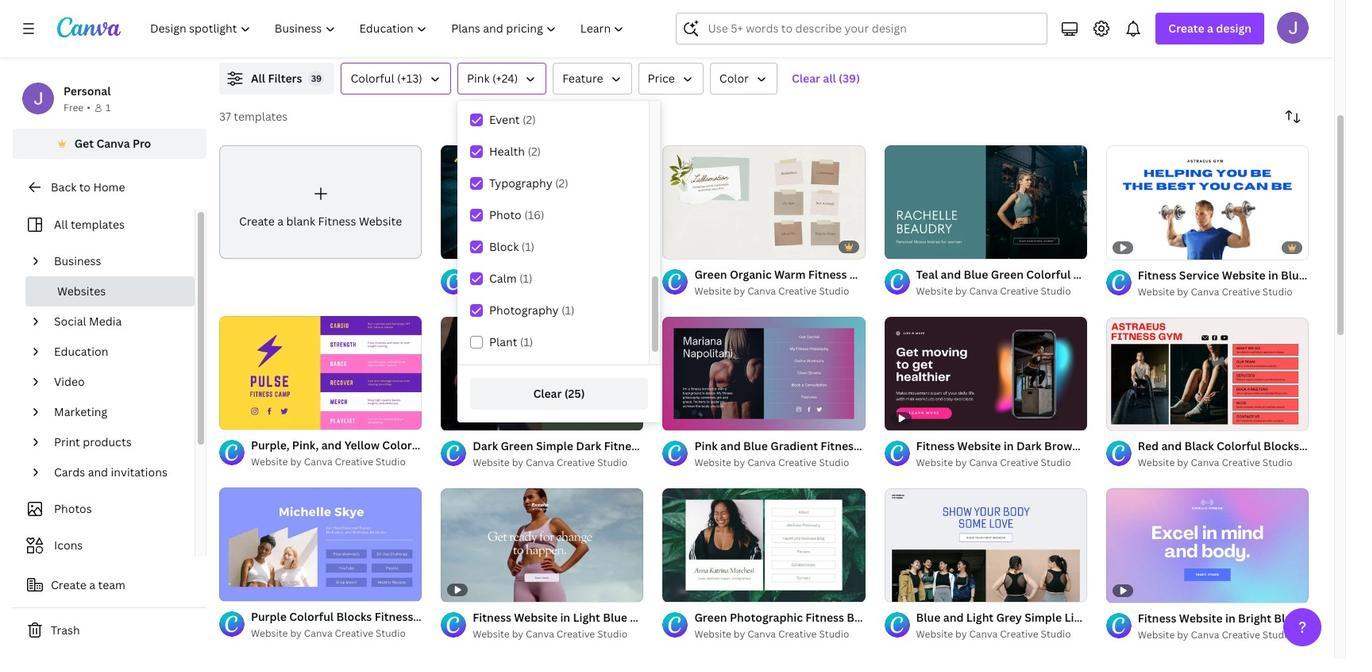 Task type: locate. For each thing, give the bounding box(es) containing it.
1 vertical spatial simple
[[1025, 610, 1062, 625]]

all templates link
[[22, 210, 185, 240]]

2 vertical spatial create
[[51, 577, 86, 593]]

canva inside bright yellow and black photographic fitness service website website by canva creative studio
[[526, 284, 554, 298]]

0 vertical spatial blocks
[[1074, 267, 1109, 282]]

1 horizontal spatial black
[[1185, 439, 1214, 454]]

39 filter options selected element
[[309, 71, 324, 87]]

pink and blue gradient fitness bio-link website website by canva creative studio
[[695, 438, 953, 469]]

clear (25)
[[533, 386, 585, 401]]

0 horizontal spatial blocks
[[336, 609, 372, 625]]

health (2)
[[489, 144, 541, 159]]

photographic inside bright yellow and black photographic fitness service website website by canva creative studio
[[602, 267, 675, 282]]

0 vertical spatial 1 of 6 link
[[885, 145, 1087, 259]]

0 vertical spatial a
[[1207, 21, 1214, 36]]

create inside dropdown button
[[1169, 21, 1205, 36]]

(16)
[[524, 207, 545, 222]]

2 horizontal spatial create
[[1169, 21, 1205, 36]]

create for create a blank fitness website
[[239, 213, 275, 229]]

1 vertical spatial 1
[[896, 240, 900, 252]]

black right red on the bottom right of page
[[1185, 439, 1214, 454]]

icons link
[[22, 531, 185, 561]]

1 vertical spatial templates
[[71, 217, 125, 232]]

light left grey
[[967, 610, 994, 625]]

1 vertical spatial photographic
[[730, 610, 803, 625]]

2 horizontal spatial in
[[1269, 267, 1279, 282]]

create a team button
[[13, 570, 207, 601]]

1 vertical spatial black
[[1185, 439, 1214, 454]]

service inside bright yellow and black photographic fitness service website website by canva creative studio
[[719, 267, 759, 282]]

website by canva creative studio link for bright yellow and black photographic fitness service website
[[473, 283, 644, 299]]

0 vertical spatial clear
[[792, 71, 820, 86]]

1 of 6
[[896, 240, 919, 252], [896, 583, 919, 595]]

2 1 of 6 from the top
[[896, 583, 919, 595]]

2 of from the top
[[902, 583, 911, 595]]

all
[[251, 71, 265, 86], [54, 217, 68, 232]]

canva inside "pink and blue gradient fitness bio-link website website by canva creative studio"
[[748, 456, 776, 469]]

black right yellow
[[570, 267, 599, 282]]

creative
[[557, 284, 595, 298], [778, 284, 817, 298], [1000, 284, 1039, 298], [1222, 285, 1260, 298], [335, 455, 373, 469], [557, 456, 595, 469], [778, 456, 817, 469], [1000, 456, 1039, 470], [1222, 456, 1260, 470], [335, 627, 373, 640], [778, 627, 817, 641], [557, 628, 595, 641], [1000, 628, 1039, 641], [1222, 628, 1260, 642]]

simple down the clear (25) button
[[536, 438, 573, 453]]

0 horizontal spatial a
[[89, 577, 95, 593]]

purple, pink, and yellow colorful blocks fitness bio-link website image
[[219, 316, 422, 430]]

0 vertical spatial in
[[1269, 267, 1279, 282]]

pink and blue gradient fitness bio-link website image
[[663, 317, 865, 431]]

clear inside the clear (25) button
[[533, 386, 562, 401]]

and inside the red and black colorful blocks fitness b website by canva creative studio
[[1162, 439, 1182, 454]]

grey
[[997, 610, 1022, 625]]

pink for pink and blue gradient fitness bio-link website website by canva creative studio
[[695, 438, 718, 453]]

(1) right photography
[[562, 303, 575, 318]]

Sort by button
[[1277, 101, 1309, 133]]

video
[[54, 374, 85, 389]]

green organic warm fitness bio-link website website by canva creative studio
[[695, 267, 941, 298]]

canva inside purple colorful blocks fitness bio-link website website by canva creative studio
[[304, 627, 333, 640]]

blue inside teal and blue green colorful blocks fitness service website website by canva creative studio
[[964, 267, 988, 282]]

social
[[54, 314, 86, 329]]

website by canva creative studio link for purple colorful blocks fitness bio-link website
[[251, 626, 422, 642]]

icons
[[54, 538, 83, 553]]

studio inside fitness service website in blue and wh website by canva creative studio
[[1263, 285, 1293, 298]]

warm
[[774, 267, 806, 282]]

photographic
[[602, 267, 675, 282], [730, 610, 803, 625]]

neon
[[1082, 439, 1111, 454]]

website by canva creative studio link
[[473, 283, 644, 299], [695, 283, 865, 299], [916, 283, 1087, 299], [1138, 284, 1309, 300], [251, 455, 422, 471], [473, 455, 644, 471], [695, 455, 865, 471], [916, 456, 1087, 471], [1138, 456, 1309, 471], [251, 626, 422, 642], [695, 626, 865, 642], [473, 627, 644, 643], [916, 627, 1087, 643], [1138, 628, 1309, 643]]

1 horizontal spatial photographic
[[730, 610, 803, 625]]

2 1 of 6 link from the top
[[885, 489, 1087, 603]]

websites
[[57, 284, 106, 299]]

green inside green organic warm fitness bio-link website website by canva creative studio
[[695, 267, 727, 282]]

red and black colorful blocks fitness b link
[[1138, 438, 1346, 456]]

fitness inside fitness service website in blue and wh website by canva creative studio
[[1138, 267, 1177, 282]]

red
[[1138, 439, 1159, 454]]

green inside green photographic fitness bio-link website website by canva creative studio
[[695, 610, 727, 625]]

pink
[[467, 71, 490, 86], [695, 438, 718, 453], [1114, 439, 1137, 454]]

fitness website templates image
[[970, 0, 1309, 44], [970, 0, 1309, 44]]

1 horizontal spatial dark
[[576, 438, 601, 453]]

and right yellow
[[547, 267, 567, 282]]

1 horizontal spatial in
[[1226, 611, 1236, 626]]

and left grey
[[943, 610, 964, 625]]

0 horizontal spatial pink
[[467, 71, 490, 86]]

0 vertical spatial simple
[[536, 438, 573, 453]]

simple inside dark green simple dark fitness bio-link website website by canva creative studio
[[536, 438, 573, 453]]

0 horizontal spatial clear
[[533, 386, 562, 401]]

a
[[1207, 21, 1214, 36], [277, 213, 284, 229], [89, 577, 95, 593]]

and
[[547, 267, 567, 282], [941, 267, 961, 282], [1308, 267, 1329, 282], [720, 438, 741, 453], [1162, 439, 1182, 454], [88, 465, 108, 480], [943, 610, 964, 625]]

canva inside 'get canva pro' button
[[96, 136, 130, 151]]

in inside fitness website in bright blue bright pu website by canva creative studio
[[1226, 611, 1236, 626]]

of for teal and blue green colorful blocks fitness service website
[[902, 240, 911, 252]]

1 vertical spatial (2)
[[528, 144, 541, 159]]

all left filters
[[251, 71, 265, 86]]

templates for 37 templates
[[234, 109, 288, 124]]

in inside fitness website in dark brown neon pink gradients style website by canva creative studio
[[1004, 439, 1014, 454]]

website by canva creative studio link for blue and light grey simple light fitness service website
[[916, 627, 1087, 643]]

1 for blue
[[896, 583, 900, 595]]

2 vertical spatial 1
[[896, 583, 900, 595]]

photographic inside green photographic fitness bio-link website website by canva creative studio
[[730, 610, 803, 625]]

a for design
[[1207, 21, 1214, 36]]

by inside green photographic fitness bio-link website website by canva creative studio
[[734, 627, 745, 641]]

and for teal and blue green colorful blocks fitness service website website by canva creative studio
[[941, 267, 961, 282]]

top level navigation element
[[140, 13, 638, 44]]

1 horizontal spatial all
[[251, 71, 265, 86]]

1 horizontal spatial website by canva creative studio
[[473, 628, 628, 641]]

1 horizontal spatial pink
[[695, 438, 718, 453]]

studio inside teal and blue green colorful blocks fitness service website website by canva creative studio
[[1041, 284, 1071, 298]]

teal and blue green colorful blocks fitness service website website by canva creative studio
[[916, 267, 1240, 298]]

studio inside fitness website in bright blue bright pu website by canva creative studio
[[1263, 628, 1293, 642]]

creative inside green organic warm fitness bio-link website website by canva creative studio
[[778, 284, 817, 298]]

website by canva creative studio
[[251, 455, 406, 469], [473, 628, 628, 641]]

clear inside clear all (39) button
[[792, 71, 820, 86]]

1 vertical spatial in
[[1004, 439, 1014, 454]]

and right red on the bottom right of page
[[1162, 439, 1182, 454]]

pro
[[133, 136, 151, 151]]

clear left (25)
[[533, 386, 562, 401]]

(1) right 'plant'
[[520, 334, 533, 350]]

by inside fitness service website in blue and wh website by canva creative studio
[[1177, 285, 1189, 298]]

1 horizontal spatial templates
[[234, 109, 288, 124]]

(2) right typography
[[555, 176, 569, 191]]

dark green simple dark fitness bio-link website image
[[441, 317, 644, 431]]

studio
[[597, 284, 628, 298], [819, 284, 849, 298], [1041, 284, 1071, 298], [1263, 285, 1293, 298], [376, 455, 406, 469], [597, 456, 628, 469], [819, 456, 849, 469], [1041, 456, 1071, 470], [1263, 456, 1293, 470], [376, 627, 406, 640], [819, 627, 849, 641], [597, 628, 628, 641], [1041, 628, 1071, 641], [1263, 628, 1293, 642]]

service
[[719, 267, 759, 282], [1153, 267, 1193, 282], [1179, 267, 1220, 282], [1136, 610, 1176, 625]]

create left design
[[1169, 21, 1205, 36]]

blue inside fitness website in bright blue bright pu website by canva creative studio
[[1274, 611, 1299, 626]]

Search search field
[[708, 14, 1038, 44]]

blue inside "pink and blue gradient fitness bio-link website website by canva creative studio"
[[744, 438, 768, 453]]

1 horizontal spatial simple
[[1025, 610, 1062, 625]]

create for create a design
[[1169, 21, 1205, 36]]

creative inside the red and black colorful blocks fitness b website by canva creative studio
[[1222, 456, 1260, 470]]

website by canva creative studio link for teal and blue green colorful blocks fitness service website
[[916, 283, 1087, 299]]

clear left the all
[[792, 71, 820, 86]]

simple
[[536, 438, 573, 453], [1025, 610, 1062, 625]]

create down icons
[[51, 577, 86, 593]]

0 vertical spatial templates
[[234, 109, 288, 124]]

event (2)
[[489, 112, 536, 127]]

0 horizontal spatial create
[[51, 577, 86, 593]]

teal and blue green colorful blocks fitness service website link
[[916, 266, 1240, 283]]

fitness inside blue and light grey simple light fitness service website website by canva creative studio
[[1095, 610, 1133, 625]]

1 6 from the top
[[913, 240, 919, 252]]

6 for blue
[[913, 583, 919, 595]]

clear for clear (25)
[[533, 386, 562, 401]]

teal and blue green colorful blocks fitness service website image
[[885, 145, 1087, 259]]

0 vertical spatial 1 of 6
[[896, 240, 919, 252]]

creative inside "pink and blue gradient fitness bio-link website website by canva creative studio"
[[778, 456, 817, 469]]

blue and light grey simple light fitness service website image
[[885, 489, 1087, 603]]

photos
[[54, 501, 92, 516]]

typography
[[489, 176, 553, 191]]

light right grey
[[1065, 610, 1092, 625]]

back to home
[[51, 180, 125, 195]]

1 vertical spatial all
[[54, 217, 68, 232]]

1 horizontal spatial clear
[[792, 71, 820, 86]]

0 horizontal spatial light
[[967, 610, 994, 625]]

print
[[54, 434, 80, 450]]

create a design
[[1169, 21, 1252, 36]]

video link
[[48, 367, 185, 397]]

create left blank
[[239, 213, 275, 229]]

link inside dark green simple dark fitness bio-link website website by canva creative studio
[[668, 438, 690, 453]]

service inside fitness service website in blue and wh website by canva creative studio
[[1179, 267, 1220, 282]]

and for red and black colorful blocks fitness b website by canva creative studio
[[1162, 439, 1182, 454]]

of for blue and light grey simple light fitness service website
[[902, 583, 911, 595]]

black inside the red and black colorful blocks fitness b website by canva creative studio
[[1185, 439, 1214, 454]]

(1) right calm
[[519, 271, 533, 286]]

social media
[[54, 314, 122, 329]]

0 vertical spatial 6
[[913, 240, 919, 252]]

in for fitness website in dark brown neon pink gradients style
[[1004, 439, 1014, 454]]

personal
[[64, 83, 111, 98]]

website by canva creative studio link for fitness website in bright blue bright pu
[[1138, 628, 1309, 643]]

dark green simple dark fitness bio-link website link
[[473, 438, 736, 455]]

pink inside "button"
[[467, 71, 490, 86]]

None search field
[[676, 13, 1048, 44]]

by inside purple colorful blocks fitness bio-link website website by canva creative studio
[[290, 627, 302, 640]]

and left wh on the right of the page
[[1308, 267, 1329, 282]]

all down back
[[54, 217, 68, 232]]

gradients
[[1140, 439, 1193, 454]]

0 vertical spatial of
[[902, 240, 911, 252]]

0 horizontal spatial all
[[54, 217, 68, 232]]

design
[[1216, 21, 1252, 36]]

2 vertical spatial a
[[89, 577, 95, 593]]

(2) for typography (2)
[[555, 176, 569, 191]]

fitness inside "pink and blue gradient fitness bio-link website website by canva creative studio"
[[821, 438, 859, 453]]

templates down back to home
[[71, 217, 125, 232]]

2 6 from the top
[[913, 583, 919, 595]]

1 horizontal spatial a
[[277, 213, 284, 229]]

by inside "pink and blue gradient fitness bio-link website website by canva creative studio"
[[734, 456, 745, 469]]

2 horizontal spatial dark
[[1017, 439, 1042, 454]]

2 vertical spatial (2)
[[555, 176, 569, 191]]

1 vertical spatial blocks
[[1264, 439, 1300, 454]]

(+24)
[[492, 71, 518, 86]]

social media link
[[48, 307, 185, 337]]

create inside button
[[51, 577, 86, 593]]

0 vertical spatial create
[[1169, 21, 1205, 36]]

a left blank
[[277, 213, 284, 229]]

1 vertical spatial 6
[[913, 583, 919, 595]]

style
[[1195, 439, 1223, 454]]

2 horizontal spatial bright
[[1302, 611, 1335, 626]]

6
[[913, 240, 919, 252], [913, 583, 919, 595]]

cards and invitations
[[54, 465, 167, 480]]

green
[[695, 267, 727, 282], [991, 267, 1024, 282], [501, 438, 533, 453], [695, 610, 727, 625]]

templates right "37"
[[234, 109, 288, 124]]

of
[[902, 240, 911, 252], [902, 583, 911, 595]]

0 horizontal spatial simple
[[536, 438, 573, 453]]

0 horizontal spatial website by canva creative studio
[[251, 455, 406, 469]]

1 vertical spatial 1 of 6 link
[[885, 489, 1087, 603]]

a inside button
[[89, 577, 95, 593]]

1 horizontal spatial blocks
[[1074, 267, 1109, 282]]

business link
[[48, 246, 185, 276]]

0 horizontal spatial templates
[[71, 217, 125, 232]]

fitness inside green organic warm fitness bio-link website website by canva creative studio
[[808, 267, 847, 282]]

2 horizontal spatial a
[[1207, 21, 1214, 36]]

templates
[[234, 109, 288, 124], [71, 217, 125, 232]]

link
[[872, 267, 894, 282], [668, 438, 690, 453], [884, 438, 907, 453], [438, 609, 461, 625], [869, 610, 892, 625]]

by inside dark green simple dark fitness bio-link website website by canva creative studio
[[512, 456, 523, 469]]

color button
[[710, 63, 778, 95]]

by inside blue and light grey simple light fitness service website website by canva creative studio
[[956, 628, 967, 641]]

1 vertical spatial of
[[902, 583, 911, 595]]

fitness service website in blue and wh link
[[1138, 267, 1346, 284]]

colorful (+13)
[[351, 71, 423, 86]]

canva inside fitness website in bright blue bright pu website by canva creative studio
[[1191, 628, 1220, 642]]

1 of 6 link for light
[[885, 489, 1087, 603]]

simple right grey
[[1025, 610, 1062, 625]]

bio- inside purple colorful blocks fitness bio-link website website by canva creative studio
[[416, 609, 438, 625]]

creative inside fitness service website in blue and wh website by canva creative studio
[[1222, 285, 1260, 298]]

green photographic fitness bio-link website link
[[695, 609, 938, 626]]

dark inside fitness website in dark brown neon pink gradients style website by canva creative studio
[[1017, 439, 1042, 454]]

studio inside blue and light grey simple light fitness service website website by canva creative studio
[[1041, 628, 1071, 641]]

0 horizontal spatial black
[[570, 267, 599, 282]]

get
[[74, 136, 94, 151]]

0 vertical spatial photographic
[[602, 267, 675, 282]]

1 vertical spatial a
[[277, 213, 284, 229]]

and right the cards in the left of the page
[[88, 465, 108, 480]]

2 horizontal spatial blocks
[[1264, 439, 1300, 454]]

in inside fitness service website in blue and wh website by canva creative studio
[[1269, 267, 1279, 282]]

a for team
[[89, 577, 95, 593]]

all for all templates
[[54, 217, 68, 232]]

bio-
[[850, 267, 872, 282], [645, 438, 668, 453], [862, 438, 884, 453], [416, 609, 438, 625], [847, 610, 869, 625]]

•
[[87, 101, 90, 114]]

website
[[359, 213, 402, 229], [762, 267, 805, 282], [897, 267, 941, 282], [1196, 267, 1240, 282], [1222, 267, 1266, 282], [473, 284, 510, 298], [695, 284, 731, 298], [916, 284, 953, 298], [1138, 285, 1175, 298], [693, 438, 736, 453], [909, 438, 953, 453], [958, 439, 1001, 454], [251, 455, 288, 469], [473, 456, 510, 469], [695, 456, 731, 469], [916, 456, 953, 470], [1138, 456, 1175, 470], [463, 609, 507, 625], [894, 610, 938, 625], [1179, 610, 1223, 625], [1179, 611, 1223, 626], [251, 627, 288, 640], [695, 627, 731, 641], [473, 628, 510, 641], [916, 628, 953, 641], [1138, 628, 1175, 642]]

(2) for event (2)
[[523, 112, 536, 127]]

1 horizontal spatial create
[[239, 213, 275, 229]]

1 of from the top
[[902, 240, 911, 252]]

0 horizontal spatial photographic
[[602, 267, 675, 282]]

jacob simon image
[[1277, 12, 1309, 44]]

pink inside fitness website in dark brown neon pink gradients style website by canva creative studio
[[1114, 439, 1137, 454]]

and inside blue and light grey simple light fitness service website website by canva creative studio
[[943, 610, 964, 625]]

2 horizontal spatial pink
[[1114, 439, 1137, 454]]

0 vertical spatial (2)
[[523, 112, 536, 127]]

trash
[[51, 623, 80, 638]]

cards and invitations link
[[48, 458, 185, 488]]

1 horizontal spatial light
[[1065, 610, 1092, 625]]

b
[[1343, 439, 1346, 454]]

print products link
[[48, 427, 185, 458]]

(1) right block on the left of the page
[[522, 239, 535, 254]]

canva inside green organic warm fitness bio-link website website by canva creative studio
[[748, 284, 776, 298]]

2 vertical spatial in
[[1226, 611, 1236, 626]]

0 vertical spatial all
[[251, 71, 265, 86]]

0 horizontal spatial in
[[1004, 439, 1014, 454]]

green organic warm fitness bio-link website image
[[663, 145, 865, 259]]

1 vertical spatial create
[[239, 213, 275, 229]]

a inside dropdown button
[[1207, 21, 1214, 36]]

(2) for health (2)
[[528, 144, 541, 159]]

(1) for block (1)
[[522, 239, 535, 254]]

feature button
[[553, 63, 632, 95]]

colorful inside button
[[351, 71, 394, 86]]

pink inside "pink and blue gradient fitness bio-link website website by canva creative studio"
[[695, 438, 718, 453]]

1 of 6 link
[[885, 145, 1087, 259], [885, 489, 1087, 603]]

create
[[1169, 21, 1205, 36], [239, 213, 275, 229], [51, 577, 86, 593]]

a left design
[[1207, 21, 1214, 36]]

6 for teal
[[913, 240, 919, 252]]

1 vertical spatial clear
[[533, 386, 562, 401]]

all for all filters
[[251, 71, 265, 86]]

fitness inside green photographic fitness bio-link website website by canva creative studio
[[806, 610, 844, 625]]

link inside green photographic fitness bio-link website website by canva creative studio
[[869, 610, 892, 625]]

(2) right health
[[528, 144, 541, 159]]

(2) right event
[[523, 112, 536, 127]]

2 vertical spatial blocks
[[336, 609, 372, 625]]

bright inside bright yellow and black photographic fitness service website website by canva creative studio
[[473, 267, 506, 282]]

and left gradient
[[720, 438, 741, 453]]

a left "team"
[[89, 577, 95, 593]]

pink and blue gradient fitness bio-link website link
[[695, 438, 953, 455]]

(25)
[[565, 386, 585, 401]]

dark
[[473, 438, 498, 453], [576, 438, 601, 453], [1017, 439, 1042, 454]]

39
[[311, 72, 322, 84]]

1 1 of 6 link from the top
[[885, 145, 1087, 259]]

0 vertical spatial black
[[570, 267, 599, 282]]

in for fitness website in bright blue bright pu
[[1226, 611, 1236, 626]]

yellow
[[509, 267, 544, 282]]

by inside fitness website in dark brown neon pink gradients style website by canva creative studio
[[956, 456, 967, 470]]

and inside teal and blue green colorful blocks fitness service website website by canva creative studio
[[941, 267, 961, 282]]

0 horizontal spatial bright
[[473, 267, 506, 282]]

1 for teal
[[896, 240, 900, 252]]

1 vertical spatial 1 of 6
[[896, 583, 919, 595]]

canva inside fitness service website in blue and wh website by canva creative studio
[[1191, 285, 1220, 298]]

1 1 of 6 from the top
[[896, 240, 919, 252]]

and right teal
[[941, 267, 961, 282]]

website by canva creative studio link for green organic warm fitness bio-link website
[[695, 283, 865, 299]]

studio inside the red and black colorful blocks fitness b website by canva creative studio
[[1263, 456, 1293, 470]]

green inside teal and blue green colorful blocks fitness service website website by canva creative studio
[[991, 267, 1024, 282]]

fitness inside bright yellow and black photographic fitness service website website by canva creative studio
[[678, 267, 716, 282]]

(1)
[[522, 239, 535, 254], [519, 271, 533, 286], [562, 303, 575, 318], [520, 334, 533, 350]]



Task type: vqa. For each thing, say whether or not it's contained in the screenshot.
the take
no



Task type: describe. For each thing, give the bounding box(es) containing it.
canva inside blue and light grey simple light fitness service website website by canva creative studio
[[969, 628, 998, 641]]

green inside dark green simple dark fitness bio-link website website by canva creative studio
[[501, 438, 533, 453]]

37
[[219, 109, 231, 124]]

by inside teal and blue green colorful blocks fitness service website website by canva creative studio
[[956, 284, 967, 298]]

photography
[[489, 303, 559, 318]]

to
[[79, 180, 91, 195]]

blue and light grey simple light fitness service website website by canva creative studio
[[916, 610, 1223, 641]]

(+13)
[[397, 71, 423, 86]]

creative inside purple colorful blocks fitness bio-link website website by canva creative studio
[[335, 627, 373, 640]]

(1) for calm (1)
[[519, 271, 533, 286]]

price button
[[638, 63, 704, 95]]

free
[[64, 101, 84, 114]]

education
[[54, 344, 108, 359]]

templates for all templates
[[71, 217, 125, 232]]

1 of 6 for blue
[[896, 583, 919, 595]]

fitness inside fitness website in dark brown neon pink gradients style website by canva creative studio
[[916, 439, 955, 454]]

colorful inside purple colorful blocks fitness bio-link website website by canva creative studio
[[289, 609, 334, 625]]

get canva pro
[[74, 136, 151, 151]]

website inside the red and black colorful blocks fitness b website by canva creative studio
[[1138, 456, 1175, 470]]

bright yellow and black photographic fitness service website link
[[473, 266, 805, 283]]

(1) for plant (1)
[[520, 334, 533, 350]]

blank
[[286, 213, 315, 229]]

dark for fitness
[[1017, 439, 1042, 454]]

black inside bright yellow and black photographic fitness service website website by canva creative studio
[[570, 267, 599, 282]]

creative inside blue and light grey simple light fitness service website website by canva creative studio
[[1000, 628, 1039, 641]]

blocks inside purple colorful blocks fitness bio-link website website by canva creative studio
[[336, 609, 372, 625]]

studio inside green organic warm fitness bio-link website website by canva creative studio
[[819, 284, 849, 298]]

1 horizontal spatial bright
[[1238, 611, 1272, 626]]

and for pink and blue gradient fitness bio-link website website by canva creative studio
[[720, 438, 741, 453]]

fitness service website in blue and wh website by canva creative studio
[[1138, 267, 1346, 298]]

studio inside "pink and blue gradient fitness bio-link website website by canva creative studio"
[[819, 456, 849, 469]]

colorful inside teal and blue green colorful blocks fitness service website website by canva creative studio
[[1026, 267, 1071, 282]]

website by canva creative studio link for fitness service website in blue and wh
[[1138, 284, 1309, 300]]

bright yellow and black photographic fitness service website website by canva creative studio
[[473, 267, 805, 298]]

fitness inside the red and black colorful blocks fitness b website by canva creative studio
[[1302, 439, 1341, 454]]

fitness inside teal and blue green colorful blocks fitness service website website by canva creative studio
[[1112, 267, 1150, 282]]

creative inside teal and blue green colorful blocks fitness service website website by canva creative studio
[[1000, 284, 1039, 298]]

blocks inside teal and blue green colorful blocks fitness service website website by canva creative studio
[[1074, 267, 1109, 282]]

green photographic fitness bio-link website image
[[663, 488, 865, 602]]

brown
[[1045, 439, 1079, 454]]

canva inside fitness website in dark brown neon pink gradients style website by canva creative studio
[[969, 456, 998, 470]]

products
[[83, 434, 132, 450]]

purple colorful blocks fitness bio-link website website by canva creative studio
[[251, 609, 507, 640]]

(1) for photography (1)
[[562, 303, 575, 318]]

block
[[489, 239, 519, 254]]

fitness website in dark brown neon pink gradients style website by canva creative studio
[[916, 439, 1223, 470]]

pink (+24) button
[[457, 63, 547, 95]]

blue inside fitness service website in blue and wh website by canva creative studio
[[1281, 267, 1306, 282]]

back to home link
[[13, 172, 207, 203]]

create for create a team
[[51, 577, 86, 593]]

creative inside dark green simple dark fitness bio-link website website by canva creative studio
[[557, 456, 595, 469]]

red and black colorful blocks fitness b website by canva creative studio
[[1138, 439, 1346, 470]]

fitness website in bright blue bright pu link
[[1138, 610, 1346, 628]]

color
[[720, 71, 749, 86]]

and inside fitness service website in blue and wh website by canva creative studio
[[1308, 267, 1329, 282]]

marketing
[[54, 404, 107, 419]]

price
[[648, 71, 675, 86]]

create a design button
[[1156, 13, 1265, 44]]

colorful inside the red and black colorful blocks fitness b website by canva creative studio
[[1217, 439, 1261, 454]]

cards
[[54, 465, 85, 480]]

marketing link
[[48, 397, 185, 427]]

canva inside green photographic fitness bio-link website website by canva creative studio
[[748, 627, 776, 641]]

and for cards and invitations
[[88, 465, 108, 480]]

(39)
[[839, 71, 860, 86]]

filters
[[268, 71, 302, 86]]

1 of 6 for teal
[[896, 240, 919, 252]]

typography (2)
[[489, 176, 569, 191]]

red and black colorful blocks fitness bio-link website image
[[1106, 317, 1309, 431]]

0 vertical spatial 1
[[106, 101, 111, 114]]

pu
[[1337, 611, 1346, 626]]

link inside "pink and blue gradient fitness bio-link website website by canva creative studio"
[[884, 438, 907, 453]]

block (1)
[[489, 239, 535, 254]]

a for blank
[[277, 213, 284, 229]]

purple
[[251, 609, 287, 625]]

by inside the red and black colorful blocks fitness b website by canva creative studio
[[1177, 456, 1189, 470]]

all
[[823, 71, 836, 86]]

fitness website in dark brown neon pink gradients style link
[[916, 438, 1223, 456]]

teal
[[916, 267, 938, 282]]

creative inside fitness website in dark brown neon pink gradients style website by canva creative studio
[[1000, 456, 1039, 470]]

by inside fitness website in bright blue bright pu website by canva creative studio
[[1177, 628, 1189, 642]]

green photographic fitness bio-link website website by canva creative studio
[[695, 610, 938, 641]]

bright yellow and black photographic fitness service website image
[[441, 145, 644, 259]]

simple inside blue and light grey simple light fitness service website website by canva creative studio
[[1025, 610, 1062, 625]]

media
[[89, 314, 122, 329]]

create a blank fitness website link
[[219, 145, 422, 259]]

website by canva creative studio link for fitness website in dark brown neon pink gradients style
[[916, 456, 1087, 471]]

bio- inside green organic warm fitness bio-link website website by canva creative studio
[[850, 267, 872, 282]]

1 light from the left
[[967, 610, 994, 625]]

creative inside green photographic fitness bio-link website website by canva creative studio
[[778, 627, 817, 641]]

purple colorful blocks fitness bio-link website image
[[219, 488, 422, 602]]

canva inside teal and blue green colorful blocks fitness service website website by canva creative studio
[[969, 284, 998, 298]]

fitness website in bright blue bright pu website by canva creative studio
[[1138, 611, 1346, 642]]

home
[[93, 180, 125, 195]]

service inside teal and blue green colorful blocks fitness service website website by canva creative studio
[[1153, 267, 1193, 282]]

0 horizontal spatial dark
[[473, 438, 498, 453]]

trash link
[[13, 615, 207, 647]]

clear all (39)
[[792, 71, 860, 86]]

studio inside green photographic fitness bio-link website website by canva creative studio
[[819, 627, 849, 641]]

creative inside fitness website in bright blue bright pu website by canva creative studio
[[1222, 628, 1260, 642]]

photo
[[489, 207, 522, 222]]

studio inside dark green simple dark fitness bio-link website website by canva creative studio
[[597, 456, 628, 469]]

link inside green organic warm fitness bio-link website website by canva creative studio
[[872, 267, 894, 282]]

studio inside purple colorful blocks fitness bio-link website website by canva creative studio
[[376, 627, 406, 640]]

1 of 6 link for blue
[[885, 145, 1087, 259]]

studio inside fitness website in dark brown neon pink gradients style website by canva creative studio
[[1041, 456, 1071, 470]]

fitness inside dark green simple dark fitness bio-link website website by canva creative studio
[[604, 438, 643, 453]]

1 vertical spatial website by canva creative studio
[[473, 628, 628, 641]]

invitations
[[111, 465, 167, 480]]

by inside bright yellow and black photographic fitness service website website by canva creative studio
[[512, 284, 523, 298]]

dark green simple dark fitness bio-link website website by canva creative studio
[[473, 438, 736, 469]]

studio inside bright yellow and black photographic fitness service website website by canva creative studio
[[597, 284, 628, 298]]

create a team
[[51, 577, 125, 593]]

and for blue and light grey simple light fitness service website website by canva creative studio
[[943, 610, 964, 625]]

and inside bright yellow and black photographic fitness service website website by canva creative studio
[[547, 267, 567, 282]]

link inside purple colorful blocks fitness bio-link website website by canva creative studio
[[438, 609, 461, 625]]

plant
[[489, 334, 517, 350]]

website by canva creative studio link for green photographic fitness bio-link website
[[695, 626, 865, 642]]

clear (25) button
[[470, 378, 648, 410]]

website by canva creative studio link for red and black colorful blocks fitness b
[[1138, 456, 1309, 471]]

business
[[54, 253, 101, 268]]

canva inside the red and black colorful blocks fitness b website by canva creative studio
[[1191, 456, 1220, 470]]

organic
[[730, 267, 772, 282]]

clear all (39) button
[[784, 63, 868, 95]]

service inside blue and light grey simple light fitness service website website by canva creative studio
[[1136, 610, 1176, 625]]

blue and light grey simple light fitness service website link
[[916, 610, 1223, 627]]

calm (1)
[[489, 271, 533, 286]]

back
[[51, 180, 76, 195]]

team
[[98, 577, 125, 593]]

0 vertical spatial website by canva creative studio
[[251, 455, 406, 469]]

fitness inside fitness website in bright blue bright pu website by canva creative studio
[[1138, 611, 1177, 626]]

bio- inside green photographic fitness bio-link website website by canva creative studio
[[847, 610, 869, 625]]

clear for clear all (39)
[[792, 71, 820, 86]]

bio- inside "pink and blue gradient fitness bio-link website website by canva creative studio"
[[862, 438, 884, 453]]

2 light from the left
[[1065, 610, 1092, 625]]

gradient
[[771, 438, 818, 453]]

bio- inside dark green simple dark fitness bio-link website website by canva creative studio
[[645, 438, 668, 453]]

create a blank fitness website
[[239, 213, 402, 229]]

event
[[489, 112, 520, 127]]

canva inside dark green simple dark fitness bio-link website website by canva creative studio
[[526, 456, 554, 469]]

blue inside blue and light grey simple light fitness service website website by canva creative studio
[[916, 610, 941, 625]]

by inside green organic warm fitness bio-link website website by canva creative studio
[[734, 284, 745, 298]]

creative inside bright yellow and black photographic fitness service website website by canva creative studio
[[557, 284, 595, 298]]

website by canva creative studio link for dark green simple dark fitness bio-link website
[[473, 455, 644, 471]]

blocks inside the red and black colorful blocks fitness b website by canva creative studio
[[1264, 439, 1300, 454]]

feature
[[563, 71, 603, 86]]

calm
[[489, 271, 517, 286]]

website by canva creative studio link for pink and blue gradient fitness bio-link website
[[695, 455, 865, 471]]

pink for pink (+24)
[[467, 71, 490, 86]]

create a blank fitness website element
[[219, 145, 422, 259]]

photo (16)
[[489, 207, 545, 222]]

dark for dark
[[576, 438, 601, 453]]



